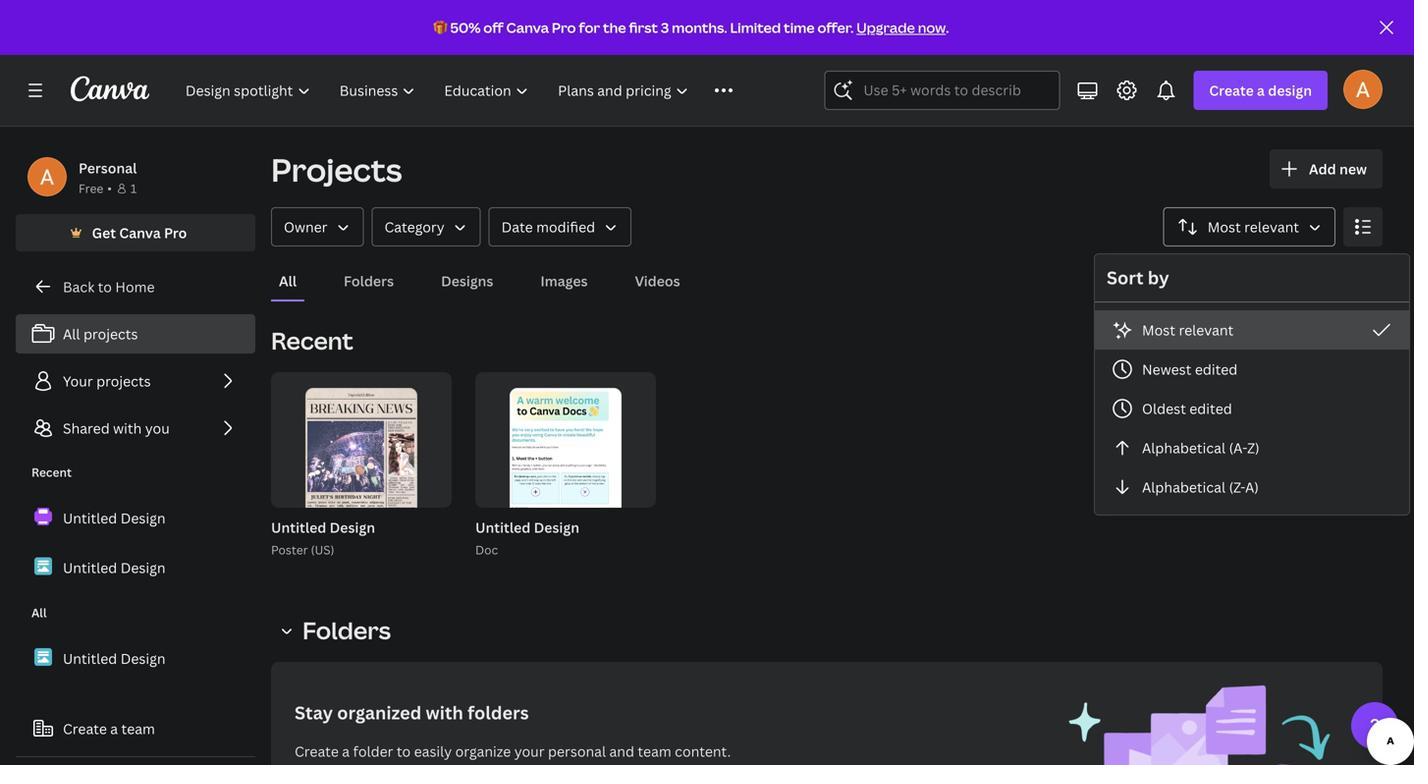 Task type: locate. For each thing, give the bounding box(es) containing it.
top level navigation element
[[173, 71, 777, 110], [173, 71, 777, 110]]

untitled design link for 'list' containing untitled design
[[16, 497, 255, 539]]

0 vertical spatial edited
[[1195, 360, 1238, 379]]

untitled design link
[[16, 497, 255, 539], [16, 547, 255, 588], [16, 638, 255, 679]]

team
[[121, 720, 155, 738], [638, 742, 672, 761]]

untitled design button
[[271, 516, 375, 540], [475, 516, 580, 540]]

with up easily
[[426, 701, 464, 725]]

shared with you
[[63, 419, 170, 438]]

recent
[[271, 325, 354, 357], [31, 464, 72, 480]]

0 vertical spatial most
[[1208, 218, 1242, 236]]

0 vertical spatial projects
[[83, 325, 138, 343]]

•
[[107, 180, 112, 196]]

first
[[629, 18, 658, 37]]

0 horizontal spatial untitled design button
[[271, 516, 375, 540]]

owner
[[284, 218, 328, 236]]

untitled design inside list
[[63, 649, 166, 668]]

folders down (us)
[[303, 615, 391, 646]]

edited
[[1195, 360, 1238, 379], [1190, 399, 1233, 418]]

1 horizontal spatial to
[[397, 742, 411, 761]]

folders down category
[[344, 272, 394, 290]]

1 horizontal spatial create
[[295, 742, 339, 761]]

alphabetical for alphabetical (z-a)
[[1143, 478, 1226, 497]]

0 vertical spatial folders
[[344, 272, 394, 290]]

get canva pro
[[92, 224, 187, 242]]

untitled inside untitled design doc
[[475, 518, 531, 537]]

2 untitled design button from the left
[[475, 516, 580, 540]]

1 horizontal spatial canva
[[506, 18, 549, 37]]

0 vertical spatial create
[[1210, 81, 1254, 100]]

months.
[[672, 18, 728, 37]]

list
[[16, 314, 255, 448], [16, 497, 255, 588]]

1 horizontal spatial pro
[[552, 18, 576, 37]]

0 horizontal spatial relevant
[[1179, 321, 1234, 339]]

all button
[[271, 262, 305, 300]]

3
[[661, 18, 669, 37]]

1 vertical spatial team
[[638, 742, 672, 761]]

relevant up newest edited
[[1179, 321, 1234, 339]]

untitled design link for untitled design list
[[16, 638, 255, 679]]

untitled design button for untitled design poster (us)
[[271, 516, 375, 540]]

most relevant up newest edited
[[1143, 321, 1234, 339]]

2 vertical spatial a
[[342, 742, 350, 761]]

to left easily
[[397, 742, 411, 761]]

0 vertical spatial most relevant
[[1208, 218, 1300, 236]]

projects down back to home
[[83, 325, 138, 343]]

1 vertical spatial to
[[397, 742, 411, 761]]

1 untitled design button from the left
[[271, 516, 375, 540]]

edited inside the newest edited button
[[1195, 360, 1238, 379]]

relevant down the add new dropdown button
[[1245, 218, 1300, 236]]

most relevant down the add new dropdown button
[[1208, 218, 1300, 236]]

videos
[[635, 272, 681, 290]]

by
[[1148, 266, 1170, 290]]

category
[[385, 218, 445, 236]]

designs
[[441, 272, 493, 290]]

design inside untitled design list
[[121, 649, 166, 668]]

with left you
[[113, 419, 142, 438]]

your projects link
[[16, 362, 255, 401]]

a for folder
[[342, 742, 350, 761]]

all inside button
[[279, 272, 297, 290]]

0 vertical spatial to
[[98, 278, 112, 296]]

Category button
[[372, 207, 481, 247]]

0 vertical spatial untitled design
[[63, 509, 166, 527]]

newest edited option
[[1095, 350, 1410, 389]]

list containing all projects
[[16, 314, 255, 448]]

a inside create a team button
[[110, 720, 118, 738]]

recent down all button
[[271, 325, 354, 357]]

projects
[[271, 148, 402, 191]]

most relevant
[[1208, 218, 1300, 236], [1143, 321, 1234, 339]]

pro left for
[[552, 18, 576, 37]]

a inside create a design dropdown button
[[1258, 81, 1265, 100]]

0 vertical spatial all
[[279, 272, 297, 290]]

edited up oldest edited in the right of the page
[[1195, 360, 1238, 379]]

1 vertical spatial relevant
[[1179, 321, 1234, 339]]

0 vertical spatial list
[[16, 314, 255, 448]]

projects right your
[[96, 372, 151, 391]]

new
[[1340, 160, 1368, 178]]

0 vertical spatial pro
[[552, 18, 576, 37]]

design inside untitled design doc
[[534, 518, 580, 537]]

folders
[[468, 701, 529, 725]]

0 vertical spatial team
[[121, 720, 155, 738]]

1 vertical spatial most
[[1143, 321, 1176, 339]]

3 untitled design link from the top
[[16, 638, 255, 679]]

1 vertical spatial create
[[63, 720, 107, 738]]

all inside 'list'
[[63, 325, 80, 343]]

pro
[[552, 18, 576, 37], [164, 224, 187, 242]]

2 horizontal spatial create
[[1210, 81, 1254, 100]]

folders button
[[336, 262, 402, 300]]

canva right get
[[119, 224, 161, 242]]

1 vertical spatial untitled design link
[[16, 547, 255, 588]]

your
[[63, 372, 93, 391]]

all for all projects
[[63, 325, 80, 343]]

create inside create a design dropdown button
[[1210, 81, 1254, 100]]

0 vertical spatial untitled design link
[[16, 497, 255, 539]]

relevant inside button
[[1179, 321, 1234, 339]]

canva inside button
[[119, 224, 161, 242]]

create a design button
[[1194, 71, 1328, 110]]

0 horizontal spatial with
[[113, 419, 142, 438]]

1 untitled design link from the top
[[16, 497, 255, 539]]

0 horizontal spatial team
[[121, 720, 155, 738]]

time
[[784, 18, 815, 37]]

1 untitled design from the top
[[63, 509, 166, 527]]

1 vertical spatial folders
[[303, 615, 391, 646]]

1 horizontal spatial with
[[426, 701, 464, 725]]

a
[[1258, 81, 1265, 100], [110, 720, 118, 738], [342, 742, 350, 761]]

edited up alphabetical (a-z)
[[1190, 399, 1233, 418]]

edited inside oldest edited "button"
[[1190, 399, 1233, 418]]

None search field
[[825, 71, 1060, 110]]

1 vertical spatial all
[[63, 325, 80, 343]]

1 horizontal spatial most
[[1208, 218, 1242, 236]]

1 vertical spatial projects
[[96, 372, 151, 391]]

recent down shared
[[31, 464, 72, 480]]

1 vertical spatial most relevant
[[1143, 321, 1234, 339]]

0 horizontal spatial a
[[110, 720, 118, 738]]

sort by list box
[[1095, 310, 1410, 507]]

to right back
[[98, 278, 112, 296]]

oldest edited option
[[1095, 389, 1410, 428]]

0 vertical spatial recent
[[271, 325, 354, 357]]

1 vertical spatial list
[[16, 497, 255, 588]]

2 horizontal spatial all
[[279, 272, 297, 290]]

0 horizontal spatial create
[[63, 720, 107, 738]]

2 alphabetical from the top
[[1143, 478, 1226, 497]]

1 vertical spatial untitled design
[[63, 558, 166, 577]]

list containing untitled design
[[16, 497, 255, 588]]

add new button
[[1270, 149, 1383, 189]]

canva right off
[[506, 18, 549, 37]]

and
[[610, 742, 635, 761]]

most relevant option
[[1095, 310, 1410, 350]]

2 list from the top
[[16, 497, 255, 588]]

upgrade now button
[[857, 18, 946, 37]]

1 horizontal spatial relevant
[[1245, 218, 1300, 236]]

untitled design button up doc
[[475, 516, 580, 540]]

Owner button
[[271, 207, 364, 247]]

content.
[[675, 742, 731, 761]]

1 horizontal spatial a
[[342, 742, 350, 761]]

1 vertical spatial pro
[[164, 224, 187, 242]]

untitled
[[63, 509, 117, 527], [271, 518, 326, 537], [475, 518, 531, 537], [63, 558, 117, 577], [63, 649, 117, 668]]

2 vertical spatial untitled design link
[[16, 638, 255, 679]]

2 horizontal spatial a
[[1258, 81, 1265, 100]]

projects
[[83, 325, 138, 343], [96, 372, 151, 391]]

canva
[[506, 18, 549, 37], [119, 224, 161, 242]]

untitled design button for untitled design doc
[[475, 516, 580, 540]]

untitled inside list
[[63, 649, 117, 668]]

1 vertical spatial a
[[110, 720, 118, 738]]

alphabetical down oldest edited in the right of the page
[[1143, 439, 1226, 457]]

0 horizontal spatial canva
[[119, 224, 161, 242]]

folder
[[353, 742, 393, 761]]

personal
[[548, 742, 606, 761]]

1 vertical spatial with
[[426, 701, 464, 725]]

(z-
[[1230, 478, 1246, 497]]

all
[[279, 272, 297, 290], [63, 325, 80, 343], [31, 605, 47, 621]]

back
[[63, 278, 95, 296]]

1 vertical spatial edited
[[1190, 399, 1233, 418]]

your
[[515, 742, 545, 761]]

design inside untitled design poster (us)
[[330, 518, 375, 537]]

create for create a folder to easily organize your personal and team content.
[[295, 742, 339, 761]]

3 untitled design from the top
[[63, 649, 166, 668]]

0 vertical spatial relevant
[[1245, 218, 1300, 236]]

untitled for untitled design list's untitled design link
[[63, 649, 117, 668]]

relevant
[[1245, 218, 1300, 236], [1179, 321, 1234, 339]]

poster
[[271, 542, 308, 558]]

2 vertical spatial create
[[295, 742, 339, 761]]

alphabetical (z-a) button
[[1095, 468, 1410, 507]]

untitled for second untitled design link from the bottom of the page
[[63, 558, 117, 577]]

create a team button
[[16, 709, 255, 749]]

the
[[603, 18, 626, 37]]

back to home
[[63, 278, 155, 296]]

2 vertical spatial untitled design
[[63, 649, 166, 668]]

untitled design button up (us)
[[271, 516, 375, 540]]

to
[[98, 278, 112, 296], [397, 742, 411, 761]]

1 list from the top
[[16, 314, 255, 448]]

oldest edited
[[1143, 399, 1233, 418]]

organize
[[455, 742, 511, 761]]

most
[[1208, 218, 1242, 236], [1143, 321, 1176, 339]]

most relevant inside button
[[1208, 218, 1300, 236]]

1 vertical spatial alphabetical
[[1143, 478, 1226, 497]]

1 horizontal spatial recent
[[271, 325, 354, 357]]

0 horizontal spatial all
[[31, 605, 47, 621]]

alphabetical for alphabetical (a-z)
[[1143, 439, 1226, 457]]

0 vertical spatial with
[[113, 419, 142, 438]]

alphabetical
[[1143, 439, 1226, 457], [1143, 478, 1226, 497]]

pro inside button
[[164, 224, 187, 242]]

untitled design
[[63, 509, 166, 527], [63, 558, 166, 577], [63, 649, 166, 668]]

0 vertical spatial canva
[[506, 18, 549, 37]]

modified
[[537, 218, 596, 236]]

0 vertical spatial a
[[1258, 81, 1265, 100]]

pro up back to home link
[[164, 224, 187, 242]]

1 horizontal spatial team
[[638, 742, 672, 761]]

0 horizontal spatial recent
[[31, 464, 72, 480]]

1 vertical spatial canva
[[119, 224, 161, 242]]

1 horizontal spatial all
[[63, 325, 80, 343]]

create inside create a team button
[[63, 720, 107, 738]]

edited for oldest edited
[[1190, 399, 1233, 418]]

0 vertical spatial alphabetical
[[1143, 439, 1226, 457]]

alphabetical down alphabetical (a-z)
[[1143, 478, 1226, 497]]

1 horizontal spatial untitled design button
[[475, 516, 580, 540]]

alphabetical (a-z) option
[[1095, 428, 1410, 468]]

create for create a team
[[63, 720, 107, 738]]

with
[[113, 419, 142, 438], [426, 701, 464, 725]]

Search search field
[[864, 72, 1021, 109]]

upgrade
[[857, 18, 915, 37]]

0 horizontal spatial pro
[[164, 224, 187, 242]]

untitled design list
[[16, 638, 255, 729]]

your projects
[[63, 372, 151, 391]]

0 horizontal spatial most
[[1143, 321, 1176, 339]]

1 alphabetical from the top
[[1143, 439, 1226, 457]]

now
[[918, 18, 946, 37]]



Task type: describe. For each thing, give the bounding box(es) containing it.
shared with you link
[[16, 409, 255, 448]]

folders button
[[271, 611, 403, 650]]

all projects link
[[16, 314, 255, 354]]

sort by
[[1107, 266, 1170, 290]]

organized
[[337, 701, 422, 725]]

create a team
[[63, 720, 155, 738]]

offer.
[[818, 18, 854, 37]]

projects for all projects
[[83, 325, 138, 343]]

untitled design for untitled design list
[[63, 649, 166, 668]]

a)
[[1246, 478, 1259, 497]]

with inside 'list'
[[113, 419, 142, 438]]

.
[[946, 18, 949, 37]]

team inside create a team button
[[121, 720, 155, 738]]

folders inside button
[[344, 272, 394, 290]]

get
[[92, 224, 116, 242]]

you
[[145, 419, 170, 438]]

images
[[541, 272, 588, 290]]

2 untitled design link from the top
[[16, 547, 255, 588]]

create a folder to easily organize your personal and team content.
[[295, 742, 731, 761]]

2 untitled design from the top
[[63, 558, 166, 577]]

home
[[115, 278, 155, 296]]

a for team
[[110, 720, 118, 738]]

stay organized with folders
[[295, 701, 529, 725]]

untitled design for 'list' containing untitled design
[[63, 509, 166, 527]]

most relevant button
[[1095, 310, 1410, 350]]

images button
[[533, 262, 596, 300]]

most inside button
[[1143, 321, 1176, 339]]

a for design
[[1258, 81, 1265, 100]]

create for create a design
[[1210, 81, 1254, 100]]

off
[[484, 18, 504, 37]]

alphabetical (a-z) button
[[1095, 428, 1410, 468]]

50%
[[450, 18, 481, 37]]

z)
[[1248, 439, 1260, 457]]

add
[[1310, 160, 1337, 178]]

sort
[[1107, 266, 1144, 290]]

untitled design doc
[[475, 518, 580, 558]]

(a-
[[1230, 439, 1248, 457]]

designs button
[[433, 262, 501, 300]]

1 vertical spatial recent
[[31, 464, 72, 480]]

untitled inside untitled design poster (us)
[[271, 518, 326, 537]]

untitled design poster (us)
[[271, 518, 375, 558]]

0 horizontal spatial to
[[98, 278, 112, 296]]

free
[[79, 180, 103, 196]]

apple lee image
[[1344, 70, 1383, 109]]

Date modified button
[[489, 207, 632, 247]]

date
[[502, 218, 533, 236]]

back to home link
[[16, 267, 255, 307]]

free •
[[79, 180, 112, 196]]

limited
[[730, 18, 781, 37]]

stay
[[295, 701, 333, 725]]

2 vertical spatial all
[[31, 605, 47, 621]]

edited for newest edited
[[1195, 360, 1238, 379]]

shared
[[63, 419, 110, 438]]

doc
[[475, 542, 498, 558]]

alphabetical (z-a) option
[[1095, 468, 1410, 507]]

🎁 50% off canva pro for the first 3 months. limited time offer. upgrade now .
[[434, 18, 949, 37]]

date modified
[[502, 218, 596, 236]]

alphabetical (z-a)
[[1143, 478, 1259, 497]]

1
[[131, 180, 137, 196]]

design
[[1269, 81, 1313, 100]]

newest edited
[[1143, 360, 1238, 379]]

Sort by button
[[1164, 207, 1336, 247]]

projects for your projects
[[96, 372, 151, 391]]

relevant inside button
[[1245, 218, 1300, 236]]

get canva pro button
[[16, 214, 255, 252]]

create a design
[[1210, 81, 1313, 100]]

most inside button
[[1208, 218, 1242, 236]]

add new
[[1310, 160, 1368, 178]]

personal
[[79, 159, 137, 177]]

oldest
[[1143, 399, 1187, 418]]

most relevant inside button
[[1143, 321, 1234, 339]]

(us)
[[311, 542, 335, 558]]

untitled for 'list' containing untitled design untitled design link
[[63, 509, 117, 527]]

oldest edited button
[[1095, 389, 1410, 428]]

for
[[579, 18, 600, 37]]

🎁
[[434, 18, 448, 37]]

alphabetical (a-z)
[[1143, 439, 1260, 457]]

newest
[[1143, 360, 1192, 379]]

all for all button
[[279, 272, 297, 290]]

easily
[[414, 742, 452, 761]]

all projects
[[63, 325, 138, 343]]

videos button
[[627, 262, 688, 300]]

newest edited button
[[1095, 350, 1410, 389]]

folders inside dropdown button
[[303, 615, 391, 646]]



Task type: vqa. For each thing, say whether or not it's contained in the screenshot.
All BUTTON
yes



